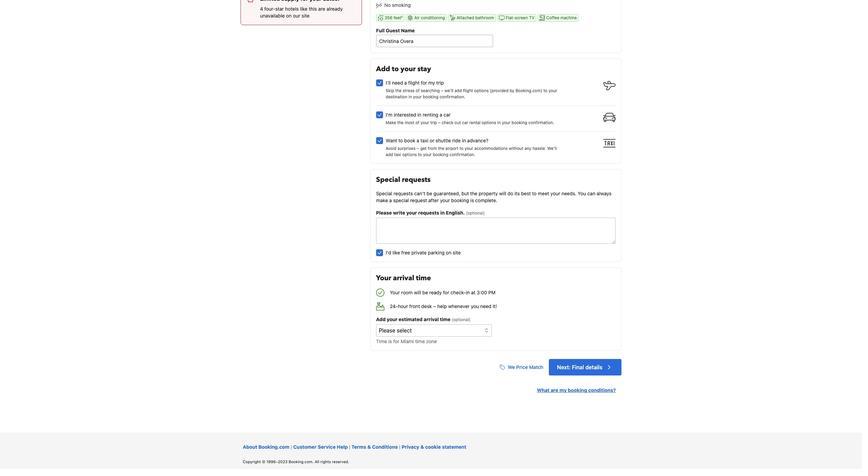 Task type: vqa. For each thing, say whether or not it's contained in the screenshot.
bottom of
yes



Task type: locate. For each thing, give the bounding box(es) containing it.
2 vertical spatial for
[[394, 339, 400, 345]]

0 vertical spatial like
[[300, 6, 308, 12]]

requests
[[402, 175, 431, 185], [394, 191, 413, 197], [418, 210, 439, 216]]

0 vertical spatial your
[[376, 274, 392, 283]]

0 horizontal spatial site
[[302, 13, 310, 18]]

0 vertical spatial for
[[421, 80, 427, 86]]

check-
[[451, 290, 466, 296]]

be up after on the top
[[427, 191, 432, 197]]

booking down but
[[451, 198, 469, 204]]

1 horizontal spatial site
[[453, 250, 461, 256]]

options down surprises
[[403, 152, 417, 157]]

0 vertical spatial arrival
[[393, 274, 415, 283]]

the down shuttle
[[438, 146, 445, 151]]

site right the parking
[[453, 250, 461, 256]]

0 horizontal spatial will
[[414, 290, 421, 296]]

– inside avoid surprises – get from the airport to your accommodations without any hassle. we'll add taxi options to your booking confirmation.
[[417, 146, 419, 151]]

in inside skip the stress of searching – we'll add flight options (provided by booking.com) to your destination in your booking confirmation.
[[409, 94, 412, 100]]

arrival down desk
[[424, 317, 439, 323]]

0 horizontal spatial need
[[392, 80, 403, 86]]

your
[[401, 65, 416, 74], [549, 88, 558, 93], [413, 94, 422, 100], [421, 120, 430, 125], [502, 120, 511, 125], [465, 146, 474, 151], [423, 152, 432, 157], [551, 191, 561, 197], [440, 198, 450, 204], [407, 210, 417, 216], [387, 317, 398, 323]]

1 horizontal spatial arrival
[[424, 317, 439, 323]]

(optional) inside "add your estimated arrival time (optional)"
[[452, 318, 471, 323]]

0 horizontal spatial is
[[389, 339, 392, 345]]

& left cookie
[[421, 445, 424, 451]]

tv
[[529, 15, 535, 20]]

flat-screen tv
[[506, 15, 535, 20]]

trip up searching
[[437, 80, 444, 86]]

1 vertical spatial for
[[443, 290, 450, 296]]

private
[[412, 250, 427, 256]]

2 vertical spatial confirmation.
[[450, 152, 476, 157]]

0 horizontal spatial flight
[[409, 80, 420, 86]]

the right but
[[471, 191, 478, 197]]

options left (provided
[[474, 88, 489, 93]]

add to your stay
[[376, 65, 431, 74]]

group
[[376, 77, 619, 158]]

0 vertical spatial taxi
[[421, 138, 429, 144]]

of down i'm interested in renting a car
[[416, 120, 420, 125]]

1 horizontal spatial like
[[393, 250, 400, 256]]

1 vertical spatial add
[[376, 317, 386, 323]]

add up i'll
[[376, 65, 390, 74]]

your for your room will be ready for check-in at 3:00 pm
[[390, 290, 400, 296]]

1 vertical spatial on
[[446, 250, 452, 256]]

of inside skip the stress of searching – we'll add flight options (provided by booking.com) to your destination in your booking confirmation.
[[416, 88, 420, 93]]

is left complete.
[[471, 198, 474, 204]]

be for guaranteed,
[[427, 191, 432, 197]]

time for (optional)
[[440, 317, 451, 323]]

0 vertical spatial confirmation.
[[440, 94, 466, 100]]

avoid
[[386, 146, 397, 151]]

1 vertical spatial of
[[416, 120, 420, 125]]

accommodations
[[475, 146, 508, 151]]

taxi left or
[[421, 138, 429, 144]]

time
[[376, 339, 387, 345]]

0 vertical spatial of
[[416, 88, 420, 93]]

you
[[471, 304, 479, 310]]

–
[[441, 88, 444, 93], [438, 120, 441, 125], [417, 146, 419, 151], [434, 304, 436, 310]]

1 horizontal spatial are
[[551, 388, 559, 394]]

0 vertical spatial my
[[429, 80, 435, 86]]

we'll
[[548, 146, 557, 151]]

your down get
[[423, 152, 432, 157]]

2 vertical spatial options
[[403, 152, 417, 157]]

1 vertical spatial are
[[551, 388, 559, 394]]

in right ride
[[462, 138, 466, 144]]

be inside special requests can't be guaranteed, but the property will do its best to meet your needs. you can always make a special request after your booking is complete.
[[427, 191, 432, 197]]

make the most of your trip – check out car rental options in your booking confirmation.
[[386, 120, 555, 125]]

1 horizontal spatial is
[[471, 198, 474, 204]]

the up destination at the left top of the page
[[396, 88, 402, 93]]

1 vertical spatial site
[[453, 250, 461, 256]]

0 horizontal spatial car
[[444, 112, 451, 118]]

are inside 4 four-star hotels like this are already unavailable on our site
[[318, 6, 325, 12]]

site
[[302, 13, 310, 18], [453, 250, 461, 256]]

your left room in the bottom left of the page
[[390, 290, 400, 296]]

1 horizontal spatial will
[[499, 191, 507, 197]]

like left this
[[300, 6, 308, 12]]

get
[[421, 146, 427, 151]]

i'd like free private parking on site
[[386, 250, 461, 256]]

avoid surprises – get from the airport to your accommodations without any hassle. we'll add taxi options to your booking confirmation.
[[386, 146, 557, 157]]

on down hotels
[[286, 13, 292, 18]]

what are my booking conditions?
[[537, 388, 616, 394]]

1 vertical spatial special
[[376, 191, 393, 197]]

about booking.com
[[243, 445, 290, 451]]

rental
[[470, 120, 481, 125]]

unavailable
[[260, 13, 285, 18]]

1 horizontal spatial my
[[560, 388, 567, 394]]

to right booking.com)
[[544, 88, 548, 93]]

of
[[416, 88, 420, 93], [416, 120, 420, 125]]

0 vertical spatial options
[[474, 88, 489, 93]]

like right i'd
[[393, 250, 400, 256]]

1 vertical spatial flight
[[463, 88, 473, 93]]

copyright
[[243, 460, 261, 464]]

interested
[[394, 112, 416, 118]]

booking down searching
[[423, 94, 439, 100]]

0 horizontal spatial like
[[300, 6, 308, 12]]

– left 'we'll'
[[441, 88, 444, 93]]

arrival up room in the bottom left of the page
[[393, 274, 415, 283]]

conditions?
[[589, 388, 616, 394]]

&
[[368, 445, 371, 451], [421, 445, 424, 451]]

four-
[[265, 6, 275, 12]]

your
[[376, 274, 392, 283], [390, 290, 400, 296]]

1 vertical spatial arrival
[[424, 317, 439, 323]]

book
[[404, 138, 416, 144]]

1 vertical spatial trip
[[431, 120, 437, 125]]

taxi down the "avoid" on the top of page
[[395, 152, 401, 157]]

its
[[515, 191, 520, 197]]

conditions
[[372, 445, 398, 451]]

i'll
[[386, 80, 391, 86]]

1 horizontal spatial car
[[462, 120, 469, 125]]

need right i'll
[[392, 80, 403, 86]]

0 vertical spatial are
[[318, 6, 325, 12]]

we'll
[[445, 88, 454, 93]]

options right rental
[[482, 120, 496, 125]]

trip down renting
[[431, 120, 437, 125]]

statement
[[442, 445, 467, 451]]

ready
[[430, 290, 442, 296]]

terms & conditions link
[[352, 445, 398, 451]]

confirmation. down airport
[[450, 152, 476, 157]]

all
[[315, 460, 320, 464]]

None text field
[[376, 218, 616, 244]]

0 vertical spatial requests
[[402, 175, 431, 185]]

your down i'd
[[376, 274, 392, 283]]

group containing i'll need a flight for my trip
[[376, 77, 619, 158]]

are right this
[[318, 6, 325, 12]]

is right time
[[389, 339, 392, 345]]

(optional) inside please write your requests in english. (optional)
[[466, 211, 485, 216]]

1 horizontal spatial add
[[455, 88, 462, 93]]

confirmation.
[[440, 94, 466, 100], [529, 120, 555, 125], [450, 152, 476, 157]]

0 vertical spatial is
[[471, 198, 474, 204]]

1 special from the top
[[376, 175, 400, 185]]

final
[[572, 365, 584, 371]]

booking inside special requests can't be guaranteed, but the property will do its best to meet your needs. you can always make a special request after your booking is complete.
[[451, 198, 469, 204]]

requests for special requests can't be guaranteed, but the property will do its best to meet your needs. you can always make a special request after your booking is complete.
[[394, 191, 413, 197]]

1 vertical spatial time
[[440, 317, 451, 323]]

requests down after on the top
[[418, 210, 439, 216]]

options
[[474, 88, 489, 93], [482, 120, 496, 125], [403, 152, 417, 157]]

taxi
[[421, 138, 429, 144], [395, 152, 401, 157]]

add down the "avoid" on the top of page
[[386, 152, 393, 157]]

1 vertical spatial like
[[393, 250, 400, 256]]

1 vertical spatial requests
[[394, 191, 413, 197]]

copyright © 1996–2023 booking.com. all rights reserved.
[[243, 460, 349, 464]]

flight inside skip the stress of searching – we'll add flight options (provided by booking.com) to your destination in your booking confirmation.
[[463, 88, 473, 93]]

will right room in the bottom left of the page
[[414, 290, 421, 296]]

0 vertical spatial special
[[376, 175, 400, 185]]

complete.
[[476, 198, 498, 204]]

0 vertical spatial will
[[499, 191, 507, 197]]

your up i'll need a flight for my trip
[[401, 65, 416, 74]]

hassle.
[[533, 146, 547, 151]]

confirmation. down 'we'll'
[[440, 94, 466, 100]]

time left zone
[[415, 339, 425, 345]]

about booking.com link
[[243, 445, 290, 451]]

we price match
[[508, 365, 544, 371]]

0 horizontal spatial &
[[368, 445, 371, 451]]

to right best
[[533, 191, 537, 197]]

1 horizontal spatial for
[[421, 80, 427, 86]]

– left get
[[417, 146, 419, 151]]

booking inside skip the stress of searching – we'll add flight options (provided by booking.com) to your destination in your booking confirmation.
[[423, 94, 439, 100]]

flight right 'we'll'
[[463, 88, 473, 93]]

1 vertical spatial will
[[414, 290, 421, 296]]

0 vertical spatial site
[[302, 13, 310, 18]]

my right what
[[560, 388, 567, 394]]

0 horizontal spatial on
[[286, 13, 292, 18]]

a right make
[[390, 198, 392, 204]]

your down the guaranteed,
[[440, 198, 450, 204]]

1 horizontal spatial flight
[[463, 88, 473, 93]]

1 of from the top
[[416, 88, 420, 93]]

2 special from the top
[[376, 191, 393, 197]]

0 horizontal spatial taxi
[[395, 152, 401, 157]]

no
[[385, 2, 391, 8]]

2 of from the top
[[416, 120, 420, 125]]

site inside 4 four-star hotels like this are already unavailable on our site
[[302, 13, 310, 18]]

2 & from the left
[[421, 445, 424, 451]]

at
[[471, 290, 476, 296]]

your right meet
[[551, 191, 561, 197]]

2 vertical spatial requests
[[418, 210, 439, 216]]

1 horizontal spatial &
[[421, 445, 424, 451]]

2 add from the top
[[376, 317, 386, 323]]

1 vertical spatial your
[[390, 290, 400, 296]]

add for add to your stay
[[376, 65, 390, 74]]

confirmation. inside skip the stress of searching – we'll add flight options (provided by booking.com) to your destination in your booking confirmation.
[[440, 94, 466, 100]]

add inside skip the stress of searching – we'll add flight options (provided by booking.com) to your destination in your booking confirmation.
[[455, 88, 462, 93]]

0 horizontal spatial are
[[318, 6, 325, 12]]

next: final details button
[[549, 360, 622, 376]]

0 vertical spatial need
[[392, 80, 403, 86]]

options inside skip the stress of searching – we'll add flight options (provided by booking.com) to your destination in your booking confirmation.
[[474, 88, 489, 93]]

by
[[510, 88, 515, 93]]

(optional) down complete.
[[466, 211, 485, 216]]

1 add from the top
[[376, 65, 390, 74]]

1 vertical spatial be
[[423, 290, 428, 296]]

your right booking.com)
[[549, 88, 558, 93]]

renting
[[423, 112, 439, 118]]

special for special requests can't be guaranteed, but the property will do its best to meet your needs. you can always make a special request after your booking is complete.
[[376, 191, 393, 197]]

requests inside special requests can't be guaranteed, but the property will do its best to meet your needs. you can always make a special request after your booking is complete.
[[394, 191, 413, 197]]

& right terms
[[368, 445, 371, 451]]

time down 24-hour front desk – help whenever you need it!
[[440, 317, 451, 323]]

24-hour front desk – help whenever you need it!
[[390, 304, 497, 310]]

to
[[392, 65, 399, 74], [544, 88, 548, 93], [399, 138, 403, 144], [460, 146, 464, 151], [418, 152, 422, 157], [533, 191, 537, 197]]

any
[[525, 146, 532, 151]]

1 horizontal spatial need
[[481, 304, 492, 310]]

car right out
[[462, 120, 469, 125]]

advance?
[[468, 138, 489, 144]]

0 vertical spatial on
[[286, 13, 292, 18]]

will left the do
[[499, 191, 507, 197]]

my inside group
[[429, 80, 435, 86]]

are right what
[[551, 388, 559, 394]]

need
[[392, 80, 403, 86], [481, 304, 492, 310]]

requests up special
[[394, 191, 413, 197]]

in left at
[[466, 290, 470, 296]]

my up searching
[[429, 80, 435, 86]]

special for special requests
[[376, 175, 400, 185]]

site right our
[[302, 13, 310, 18]]

0 horizontal spatial add
[[386, 152, 393, 157]]

for right ready
[[443, 290, 450, 296]]

attached bathroom
[[457, 15, 494, 20]]

add right 'we'll'
[[455, 88, 462, 93]]

1 vertical spatial options
[[482, 120, 496, 125]]

1 vertical spatial add
[[386, 152, 393, 157]]

©
[[262, 460, 266, 464]]

air
[[415, 15, 420, 20]]

(optional) down whenever
[[452, 318, 471, 323]]

need left it!
[[481, 304, 492, 310]]

confirmation. up the hassle.
[[529, 120, 555, 125]]

1 vertical spatial (optional)
[[452, 318, 471, 323]]

1 vertical spatial need
[[481, 304, 492, 310]]

on right the parking
[[446, 250, 452, 256]]

conditioning
[[421, 15, 445, 20]]

your for your arrival time
[[376, 274, 392, 283]]

requests up can't
[[402, 175, 431, 185]]

0 vertical spatial (optional)
[[466, 211, 485, 216]]

need inside group
[[392, 80, 403, 86]]

make
[[376, 198, 388, 204]]

1 horizontal spatial on
[[446, 250, 452, 256]]

i'll need a flight for my trip
[[386, 80, 444, 86]]

special inside special requests can't be guaranteed, but the property will do its best to meet your needs. you can always make a special request after your booking is complete.
[[376, 191, 393, 197]]

booking.com.
[[289, 460, 314, 464]]

flat-
[[506, 15, 515, 20]]

booking.com
[[259, 445, 290, 451]]

bathroom
[[476, 15, 494, 20]]

1 vertical spatial taxi
[[395, 152, 401, 157]]

for left the miami
[[394, 339, 400, 345]]

for up searching
[[421, 80, 427, 86]]

0 horizontal spatial my
[[429, 80, 435, 86]]

flight up the stress at the top
[[409, 80, 420, 86]]

your down advance?
[[465, 146, 474, 151]]

of down i'll need a flight for my trip
[[416, 88, 420, 93]]

time up ready
[[416, 274, 431, 283]]

in down the stress at the top
[[409, 94, 412, 100]]

the
[[396, 88, 402, 93], [398, 120, 404, 125], [438, 146, 445, 151], [471, 191, 478, 197]]

0 vertical spatial be
[[427, 191, 432, 197]]

booking down from
[[433, 152, 449, 157]]

car up check
[[444, 112, 451, 118]]

privacy & cookie statement link
[[402, 445, 467, 451]]

be left ready
[[423, 290, 428, 296]]

0 vertical spatial add
[[455, 88, 462, 93]]

your down the stress at the top
[[413, 94, 422, 100]]

0 vertical spatial add
[[376, 65, 390, 74]]

2 vertical spatial time
[[415, 339, 425, 345]]

add up time
[[376, 317, 386, 323]]

about
[[243, 445, 257, 451]]

add
[[376, 65, 390, 74], [376, 317, 386, 323]]



Task type: describe. For each thing, give the bounding box(es) containing it.
the inside avoid surprises – get from the airport to your accommodations without any hassle. we'll add taxi options to your booking confirmation.
[[438, 146, 445, 151]]

do
[[508, 191, 514, 197]]

screen
[[515, 15, 528, 20]]

time is for miami time zone
[[376, 339, 437, 345]]

– left check
[[438, 120, 441, 125]]

out
[[455, 120, 461, 125]]

– left help
[[434, 304, 436, 310]]

your down 24-
[[387, 317, 398, 323]]

– inside skip the stress of searching – we'll add flight options (provided by booking.com) to your destination in your booking confirmation.
[[441, 88, 444, 93]]

booking down the final at the right bottom of the page
[[568, 388, 587, 394]]

1 vertical spatial car
[[462, 120, 469, 125]]

or
[[430, 138, 435, 144]]

we price match button
[[497, 362, 546, 374]]

like inside 4 four-star hotels like this are already unavailable on our site
[[300, 6, 308, 12]]

special requests can't be guaranteed, but the property will do its best to meet your needs. you can always make a special request after your booking is complete.
[[376, 191, 612, 204]]

from
[[428, 146, 437, 151]]

destination
[[386, 94, 408, 100]]

be for ready
[[423, 290, 428, 296]]

your arrival time
[[376, 274, 431, 283]]

privacy
[[402, 445, 420, 451]]

to inside skip the stress of searching – we'll add flight options (provided by booking.com) to your destination in your booking confirmation.
[[544, 88, 548, 93]]

full guest name
[[376, 28, 415, 34]]

zone
[[426, 339, 437, 345]]

in right rental
[[498, 120, 501, 125]]

booking inside avoid surprises – get from the airport to your accommodations without any hassle. we'll add taxi options to your booking confirmation.
[[433, 152, 449, 157]]

356
[[385, 15, 393, 20]]

coffee machine
[[547, 15, 577, 20]]

0 vertical spatial trip
[[437, 80, 444, 86]]

make
[[386, 120, 396, 125]]

will inside special requests can't be guaranteed, but the property will do its best to meet your needs. you can always make a special request after your booking is complete.
[[499, 191, 507, 197]]

shuttle
[[436, 138, 451, 144]]

2 horizontal spatial for
[[443, 290, 450, 296]]

most
[[405, 120, 415, 125]]

0 vertical spatial flight
[[409, 80, 420, 86]]

the down interested at the left top
[[398, 120, 404, 125]]

please
[[376, 210, 392, 216]]

we
[[508, 365, 515, 371]]

requests for special requests
[[402, 175, 431, 185]]

1996–2023
[[267, 460, 288, 464]]

want to book a taxi or shuttle ride in advance?
[[386, 138, 489, 144]]

feet²
[[394, 15, 403, 20]]

add for add your estimated arrival time (optional)
[[376, 317, 386, 323]]

privacy & cookie statement
[[402, 445, 467, 451]]

hour
[[398, 304, 408, 310]]

surprises
[[398, 146, 416, 151]]

coffee
[[547, 15, 560, 20]]

i'm
[[386, 112, 393, 118]]

for inside group
[[421, 80, 427, 86]]

machine
[[561, 15, 577, 20]]

add inside avoid surprises – get from the airport to your accommodations without any hassle. we'll add taxi options to your booking confirmation.
[[386, 152, 393, 157]]

to down get
[[418, 152, 422, 157]]

on inside 4 four-star hotels like this are already unavailable on our site
[[286, 13, 292, 18]]

4 four-star hotels like this are already unavailable on our site
[[260, 6, 343, 18]]

0 vertical spatial car
[[444, 112, 451, 118]]

airport
[[446, 146, 459, 151]]

Full Guest Name text field
[[376, 35, 494, 47]]

to down ride
[[460, 146, 464, 151]]

in left renting
[[418, 112, 422, 118]]

attached
[[457, 15, 475, 20]]

no smoking
[[385, 2, 411, 8]]

customer service help link
[[293, 445, 349, 451]]

4 four-star hotels like this are already unavailable on our site status
[[241, 0, 362, 25]]

the inside skip the stress of searching – we'll add flight options (provided by booking.com) to your destination in your booking confirmation.
[[396, 88, 402, 93]]

your right write
[[407, 210, 417, 216]]

1 & from the left
[[368, 445, 371, 451]]

356 feet²
[[385, 15, 403, 20]]

is inside special requests can't be guaranteed, but the property will do its best to meet your needs. you can always make a special request after your booking is complete.
[[471, 198, 474, 204]]

needs.
[[562, 191, 577, 197]]

parking
[[428, 250, 445, 256]]

add your estimated arrival time (optional)
[[376, 317, 471, 323]]

rights
[[321, 460, 331, 464]]

next: final details
[[557, 365, 603, 371]]

searching
[[421, 88, 440, 93]]

i'd
[[386, 250, 392, 256]]

a inside special requests can't be guaranteed, but the property will do its best to meet your needs. you can always make a special request after your booking is complete.
[[390, 198, 392, 204]]

to left book
[[399, 138, 403, 144]]

best
[[521, 191, 531, 197]]

confirmation. inside avoid surprises – get from the airport to your accommodations without any hassle. we'll add taxi options to your booking confirmation.
[[450, 152, 476, 157]]

of for flight
[[416, 88, 420, 93]]

0 horizontal spatial for
[[394, 339, 400, 345]]

0 vertical spatial time
[[416, 274, 431, 283]]

always
[[597, 191, 612, 197]]

4
[[260, 6, 263, 12]]

the inside special requests can't be guaranteed, but the property will do its best to meet your needs. you can always make a special request after your booking is complete.
[[471, 191, 478, 197]]

smoking
[[392, 2, 411, 8]]

customer
[[293, 445, 317, 451]]

1 vertical spatial is
[[389, 339, 392, 345]]

help
[[337, 445, 348, 451]]

but
[[462, 191, 469, 197]]

desk
[[422, 304, 432, 310]]

miami
[[401, 339, 414, 345]]

a right book
[[417, 138, 419, 144]]

to up skip on the top of the page
[[392, 65, 399, 74]]

booking up without
[[512, 120, 528, 125]]

without
[[509, 146, 524, 151]]

your up without
[[502, 120, 511, 125]]

taxi inside avoid surprises – get from the airport to your accommodations without any hassle. we'll add taxi options to your booking confirmation.
[[395, 152, 401, 157]]

time for zone
[[415, 339, 425, 345]]

you
[[578, 191, 586, 197]]

i'm interested in renting a car
[[386, 112, 451, 118]]

to inside special requests can't be guaranteed, but the property will do its best to meet your needs. you can always make a special request after your booking is complete.
[[533, 191, 537, 197]]

a up the stress at the top
[[405, 80, 407, 86]]

your room will be ready for check-in at 3:00 pm
[[390, 290, 496, 296]]

this
[[309, 6, 317, 12]]

front
[[410, 304, 420, 310]]

what
[[537, 388, 550, 394]]

of for renting
[[416, 120, 420, 125]]

write
[[393, 210, 405, 216]]

options inside avoid surprises – get from the airport to your accommodations without any hassle. we'll add taxi options to your booking confirmation.
[[403, 152, 417, 157]]

please write your requests in english. (optional)
[[376, 210, 485, 216]]

in left english.
[[441, 210, 445, 216]]

hotels
[[285, 6, 299, 12]]

your down renting
[[421, 120, 430, 125]]

check
[[442, 120, 454, 125]]

stay
[[418, 65, 431, 74]]

help
[[438, 304, 447, 310]]

1 vertical spatial my
[[560, 388, 567, 394]]

1 vertical spatial confirmation.
[[529, 120, 555, 125]]

service
[[318, 445, 336, 451]]

details
[[586, 365, 603, 371]]

whenever
[[448, 304, 470, 310]]

1 horizontal spatial taxi
[[421, 138, 429, 144]]

can't
[[414, 191, 426, 197]]

cookie
[[425, 445, 441, 451]]

0 horizontal spatial arrival
[[393, 274, 415, 283]]

air conditioning
[[415, 15, 445, 20]]

terms
[[352, 445, 366, 451]]

meet
[[538, 191, 550, 197]]

our
[[293, 13, 300, 18]]

match
[[529, 365, 544, 371]]

a up check
[[440, 112, 443, 118]]



